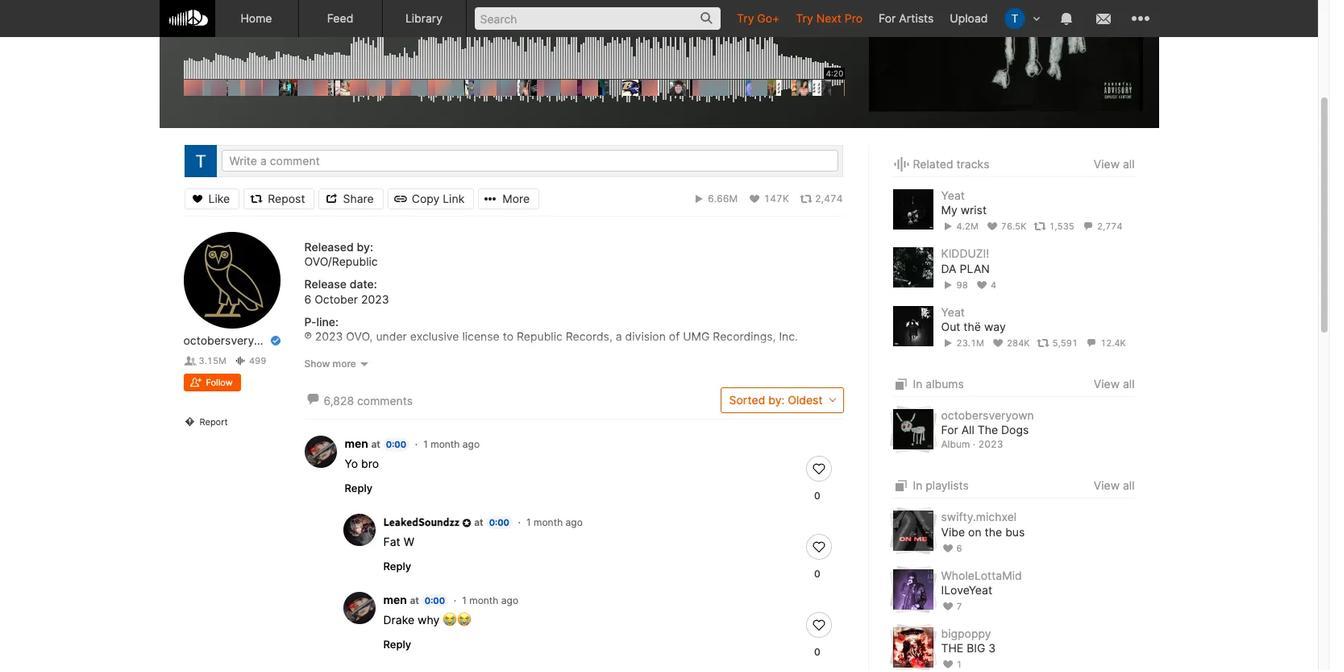 Task type: locate. For each thing, give the bounding box(es) containing it.
2 yeat from the top
[[941, 305, 965, 319]]

oldest
[[788, 393, 823, 407]]

men for yo
[[345, 437, 368, 450]]

1 vertical spatial men
[[383, 593, 407, 607]]

0:00 inside 𝗟𝗲𝗮𝗸𝗲𝗱𝗦𝗼𝘂𝗻𝗱𝘇𝘇 ✪ at 0:00 · 1 month ago
[[489, 517, 509, 529]]

in right set icon
[[913, 377, 923, 391]]

sound image
[[893, 155, 910, 174]]

by: up "ovo/republic"
[[357, 240, 373, 254]]

0 horizontal spatial ·
[[415, 438, 418, 450]]

more
[[502, 191, 530, 205]]

track stats element
[[539, 188, 843, 209], [941, 218, 1135, 236], [941, 276, 1135, 294], [941, 335, 1135, 352]]

album ·
[[941, 438, 975, 450]]

6,828
[[324, 394, 354, 408]]

0 vertical spatial 0:00 link
[[383, 438, 410, 451]]

recordings,
[[713, 330, 776, 343]]

yeat link up out
[[941, 305, 965, 319]]

view for my wrist
[[1094, 157, 1120, 171]]

0 vertical spatial octobersveryown
[[183, 334, 276, 347]]

men's avatar element left drake
[[343, 592, 375, 625]]

for artists link
[[871, 0, 942, 36]]

octobersveryown up 3.15m at the bottom of the page
[[183, 334, 276, 347]]

1 horizontal spatial 0:00 link
[[421, 595, 448, 608]]

at for yo bro
[[371, 438, 380, 450]]

2 view all from the top
[[1094, 377, 1135, 391]]

2 vertical spatial 0
[[814, 646, 821, 658]]

men's avatar element
[[304, 436, 337, 468], [343, 592, 375, 625]]

reply link down yo bro
[[345, 482, 372, 495]]

1 horizontal spatial at
[[410, 595, 419, 607]]

copy
[[412, 191, 440, 205]]

why
[[418, 613, 440, 627]]

2 horizontal spatial 0:00
[[489, 517, 509, 529]]

month for drake why 😭😭
[[469, 595, 499, 607]]

share button
[[319, 188, 383, 209]]

0 vertical spatial view
[[1094, 157, 1120, 171]]

for up album ·
[[941, 423, 958, 437]]

next
[[816, 11, 841, 25]]

0 horizontal spatial 1
[[423, 438, 428, 450]]

more button
[[478, 188, 539, 209]]

reply down the fat w
[[383, 560, 411, 573]]

0 vertical spatial men link
[[345, 437, 368, 450]]

0 vertical spatial 0:00
[[386, 439, 406, 450]]

try for try go+
[[737, 11, 754, 25]]

view all
[[1094, 157, 1135, 171], [1094, 377, 1135, 391], [1094, 479, 1135, 493]]

tracks
[[956, 157, 989, 171]]

2 vertical spatial 0:00
[[425, 596, 445, 607]]

yeat link for my
[[941, 189, 965, 202]]

plan
[[960, 262, 990, 275]]

all
[[1123, 157, 1135, 171], [1123, 377, 1135, 391], [1123, 479, 1135, 493]]

for left artists
[[879, 11, 896, 25]]

147k link
[[748, 192, 789, 205]]

track stats element containing 98
[[941, 276, 1135, 294]]

follow button
[[183, 374, 241, 392]]

2 vertical spatial 0:00 link
[[421, 595, 448, 608]]

5,591
[[1052, 338, 1078, 349]]

1 horizontal spatial men
[[383, 593, 407, 607]]

track stats element containing 4.2m
[[941, 218, 1135, 236]]

1 vertical spatial view
[[1094, 377, 1120, 391]]

1 vertical spatial by:
[[768, 393, 785, 407]]

· inside 𝗟𝗲𝗮𝗸𝗲𝗱𝗦𝗼𝘂𝗻𝗱𝘇𝘇 ✪ at 0:00 · 1 month ago
[[518, 517, 521, 529]]

repost
[[268, 191, 305, 205]]

1 vertical spatial 0
[[814, 568, 821, 580]]

0 for fat w
[[814, 568, 821, 580]]

6 inside swifty.michxel vibe on the bus 6
[[957, 543, 962, 554]]

✪
[[462, 515, 471, 529]]

w
[[404, 535, 414, 549]]

library link
[[383, 0, 466, 37]]

0:00 link for bro
[[383, 438, 410, 451]]

in
[[913, 377, 923, 391], [913, 479, 923, 493]]

1 vertical spatial yeat
[[941, 305, 965, 319]]

2 vertical spatial ·
[[454, 595, 456, 607]]

at up bro
[[371, 438, 380, 450]]

reply link for yo
[[345, 482, 372, 495]]

0 vertical spatial men
[[345, 437, 368, 450]]

1 0 from the top
[[814, 490, 821, 502]]

0 horizontal spatial men link
[[345, 437, 368, 450]]

1 horizontal spatial by:
[[768, 393, 785, 407]]

copy link
[[412, 191, 465, 205]]

1 vertical spatial at
[[474, 517, 483, 529]]

more
[[333, 358, 356, 370]]

2 horizontal spatial 2023
[[978, 438, 1003, 450]]

6
[[304, 292, 311, 306], [957, 543, 962, 554]]

try
[[737, 11, 754, 25], [796, 11, 813, 25]]

1 horizontal spatial ·
[[454, 595, 456, 607]]

at right ✪
[[474, 517, 483, 529]]

3 all from the top
[[1123, 479, 1135, 493]]

𝗟𝗲𝗮𝗸𝗲𝗱𝗦𝗼𝘂𝗻𝗱𝘇𝘇 ✪'s avatar element
[[343, 514, 375, 546]]

0 vertical spatial by:
[[357, 240, 373, 254]]

0:00 link for why
[[421, 595, 448, 608]]

1 horizontal spatial men link
[[383, 593, 407, 607]]

1 vertical spatial men link
[[383, 593, 407, 607]]

0 horizontal spatial month
[[431, 438, 460, 450]]

track stats element containing 6.66m
[[539, 188, 843, 209]]

0 horizontal spatial 0:00 link
[[383, 438, 410, 451]]

track stats element containing 23.1m
[[941, 335, 1135, 352]]

reply link down drake
[[383, 638, 411, 651]]

1 vertical spatial men at 0:00 · 1 month ago
[[383, 593, 518, 607]]

men at 0:00 · 1 month ago up 😭😭
[[383, 593, 518, 607]]

view all for my wrist
[[1094, 157, 1135, 171]]

month
[[431, 438, 460, 450], [534, 517, 563, 529], [469, 595, 499, 607]]

yeat up "my"
[[941, 189, 965, 202]]

released by: ovo/republic
[[304, 240, 378, 269]]

2 vertical spatial 1
[[462, 595, 467, 607]]

0 vertical spatial view all
[[1094, 157, 1135, 171]]

0 horizontal spatial try
[[737, 11, 754, 25]]

2 horizontal spatial ago
[[566, 517, 583, 529]]

tara schultz's avatar element right upload link on the right of page
[[1004, 8, 1025, 29]]

0 vertical spatial 0
[[814, 490, 821, 502]]

2 view from the top
[[1094, 377, 1120, 391]]

0:00 down comments
[[386, 439, 406, 450]]

line:
[[316, 315, 339, 329]]

month inside 𝗟𝗲𝗮𝗸𝗲𝗱𝗦𝗼𝘂𝗻𝗱𝘇𝘇 ✪ at 0:00 · 1 month ago
[[534, 517, 563, 529]]

3
[[989, 642, 996, 656]]

reply link
[[345, 482, 372, 495], [383, 560, 411, 573], [383, 638, 411, 651]]

released
[[304, 240, 354, 254]]

men's avatar element left yo
[[304, 436, 337, 468]]

related tracks
[[913, 157, 989, 171]]

3 0 from the top
[[814, 646, 821, 658]]

1 vertical spatial yeat link
[[941, 305, 965, 319]]

2 0 from the top
[[814, 568, 821, 580]]

2 horizontal spatial month
[[534, 517, 563, 529]]

2 all from the top
[[1123, 377, 1135, 391]]

1 vertical spatial ago
[[566, 517, 583, 529]]

2023 down date:
[[361, 292, 389, 306]]

ago inside 𝗟𝗲𝗮𝗸𝗲𝗱𝗦𝗼𝘂𝗻𝗱𝘇𝘇 ✪ at 0:00 · 1 month ago
[[566, 517, 583, 529]]

yeat link
[[941, 189, 965, 202], [941, 305, 965, 319]]

0 horizontal spatial octobersveryown
[[183, 334, 276, 347]]

set image
[[893, 477, 910, 496]]

0 horizontal spatial ago
[[463, 438, 480, 450]]

copy link button
[[388, 188, 474, 209]]

swifty.michxel link
[[941, 511, 1017, 524]]

yo bro
[[345, 457, 379, 471]]

on
[[968, 525, 982, 539]]

1 view all from the top
[[1094, 157, 1135, 171]]

2023 inside the octobersveryown for all the dogs album · 2023
[[978, 438, 1003, 450]]

1 horizontal spatial 1
[[462, 595, 467, 607]]

ago for yo bro
[[463, 438, 480, 450]]

3 view from the top
[[1094, 479, 1120, 493]]

at inside 𝗟𝗲𝗮𝗸𝗲𝗱𝗦𝗼𝘂𝗻𝗱𝘇𝘇 ✪ at 0:00 · 1 month ago
[[474, 517, 483, 529]]

1 horizontal spatial month
[[469, 595, 499, 607]]

1 vertical spatial reply
[[383, 560, 411, 573]]

reply for yo
[[345, 482, 372, 495]]

1 horizontal spatial try
[[796, 11, 813, 25]]

0:00 for yo bro
[[386, 439, 406, 450]]

6 up p- at the left of page
[[304, 292, 311, 306]]

fat
[[383, 535, 400, 549]]

1 in from the top
[[913, 377, 923, 391]]

drake
[[383, 613, 414, 627]]

2 vertical spatial all
[[1123, 479, 1135, 493]]

0:00 link up why
[[421, 595, 448, 608]]

0:00 up why
[[425, 596, 445, 607]]

men up drake
[[383, 593, 407, 607]]

1 vertical spatial men's avatar element
[[343, 592, 375, 625]]

76.5k
[[1001, 221, 1026, 232]]

1 vertical spatial for
[[941, 423, 958, 437]]

2,474
[[815, 192, 843, 204]]

men link
[[345, 437, 368, 450], [383, 593, 407, 607]]

1 view from the top
[[1094, 157, 1120, 171]]

0 vertical spatial yeat
[[941, 189, 965, 202]]

drake - idgaf (feat. yeat) element
[[869, 0, 1143, 112]]

2 horizontal spatial ·
[[518, 517, 521, 529]]

0 vertical spatial men at 0:00 · 1 month ago
[[345, 437, 480, 450]]

0 vertical spatial 1
[[423, 438, 428, 450]]

0 vertical spatial at
[[371, 438, 380, 450]]

men at 0:00 · 1 month ago up bro
[[345, 437, 480, 450]]

0:00 link down comments
[[383, 438, 410, 451]]

txgerr's avatar element
[[343, 671, 375, 671]]

track stats element for yeat out thë way
[[941, 335, 1135, 352]]

0 vertical spatial ·
[[415, 438, 418, 450]]

1 all from the top
[[1123, 157, 1135, 171]]

try left go+ at the top right
[[737, 11, 754, 25]]

· for yo bro
[[415, 438, 418, 450]]

1 vertical spatial octobersveryown link
[[941, 409, 1034, 423]]

2 vertical spatial reply link
[[383, 638, 411, 651]]

wholelottamid link
[[941, 569, 1022, 583]]

3 view all from the top
[[1094, 479, 1135, 493]]

0 vertical spatial month
[[431, 438, 460, 450]]

2 vertical spatial view all
[[1094, 479, 1135, 493]]

1 vertical spatial 0:00 link
[[486, 517, 513, 529]]

at up "drake why 😭😭"
[[410, 595, 419, 607]]

1 vertical spatial reply link
[[383, 560, 411, 573]]

release
[[304, 278, 347, 291]]

None search field
[[466, 0, 729, 36]]

try for try next pro
[[796, 11, 813, 25]]

bro
[[361, 457, 379, 471]]

reply
[[345, 482, 372, 495], [383, 560, 411, 573], [383, 638, 411, 651]]

0 vertical spatial in
[[913, 377, 923, 391]]

the
[[978, 423, 998, 437]]

reply down yo bro
[[345, 482, 372, 495]]

1 horizontal spatial tara schultz's avatar element
[[1004, 8, 1025, 29]]

0 horizontal spatial for
[[879, 11, 896, 25]]

6 down vibe
[[957, 543, 962, 554]]

men link up drake
[[383, 593, 407, 607]]

1 vertical spatial view all
[[1094, 377, 1135, 391]]

yeat out thë way
[[941, 305, 1006, 334]]

0 vertical spatial 2023
[[361, 292, 389, 306]]

iloveyeat link
[[941, 584, 992, 598]]

0:00
[[386, 439, 406, 450], [489, 517, 509, 529], [425, 596, 445, 607]]

in right set image
[[913, 479, 923, 493]]

for inside "link"
[[879, 11, 896, 25]]

bigpoppy
[[941, 627, 991, 641]]

0 horizontal spatial by:
[[357, 240, 373, 254]]

😭😭
[[443, 613, 472, 627]]

2 yeat link from the top
[[941, 305, 965, 319]]

0 vertical spatial ago
[[463, 438, 480, 450]]

2023 down the line:
[[315, 330, 343, 343]]

all for my wrist
[[1123, 157, 1135, 171]]

my wrist element
[[893, 189, 933, 230]]

related
[[913, 157, 953, 171]]

0:00 link
[[383, 438, 410, 451], [486, 517, 513, 529], [421, 595, 448, 608]]

℗
[[304, 330, 312, 343]]

1 vertical spatial month
[[534, 517, 563, 529]]

0 horizontal spatial men
[[345, 437, 368, 450]]

2,474 link
[[799, 192, 843, 205]]

octobersveryown up the
[[941, 409, 1034, 423]]

1 horizontal spatial men's avatar element
[[343, 592, 375, 625]]

2 vertical spatial ago
[[501, 595, 518, 607]]

1 yeat link from the top
[[941, 189, 965, 202]]

1 yeat from the top
[[941, 189, 965, 202]]

men's avatar element for drake why 😭😭
[[343, 592, 375, 625]]

reply link down the fat w
[[383, 560, 411, 573]]

0 vertical spatial reply
[[345, 482, 372, 495]]

2023
[[361, 292, 389, 306], [315, 330, 343, 343], [978, 438, 1003, 450]]

0 horizontal spatial 0:00
[[386, 439, 406, 450]]

men
[[345, 437, 368, 450], [383, 593, 407, 607]]

1 vertical spatial octobersveryown
[[941, 409, 1034, 423]]

by: inside released by: ovo/republic
[[357, 240, 373, 254]]

show more link
[[304, 358, 844, 371]]

wholelottamid iloveyeat 7
[[941, 569, 1022, 613]]

men link for drake
[[383, 593, 407, 607]]

1 horizontal spatial octobersveryown
[[941, 409, 1034, 423]]

2 vertical spatial month
[[469, 595, 499, 607]]

dogs
[[1001, 423, 1029, 437]]

0 horizontal spatial men's avatar element
[[304, 436, 337, 468]]

comment image
[[304, 392, 321, 409]]

men link up yo
[[345, 437, 368, 450]]

2 vertical spatial at
[[410, 595, 419, 607]]

0 horizontal spatial 2023
[[315, 330, 343, 343]]

0:00 link for w
[[486, 517, 513, 529]]

octobersveryown link up 3.15m at the bottom of the page
[[183, 334, 276, 348]]

1 vertical spatial 1
[[526, 517, 531, 529]]

2 horizontal spatial 1
[[526, 517, 531, 529]]

playlists
[[926, 479, 969, 493]]

tara schultz's avatar element up like 'button'
[[184, 145, 216, 177]]

octobersveryown link up the
[[941, 409, 1034, 423]]

for all the dogs element
[[893, 410, 933, 450]]

1 horizontal spatial 0:00
[[425, 596, 445, 607]]

inc.
[[779, 330, 798, 343]]

1 horizontal spatial for
[[941, 423, 958, 437]]

2 try from the left
[[796, 11, 813, 25]]

·
[[415, 438, 418, 450], [518, 517, 521, 529], [454, 595, 456, 607]]

0:00 link right ✪
[[486, 517, 513, 529]]

show
[[304, 358, 330, 370]]

try left next
[[796, 11, 813, 25]]

yeat inside yeat out thë way
[[941, 305, 965, 319]]

1 vertical spatial in
[[913, 479, 923, 493]]

reply for fat
[[383, 560, 411, 573]]

1 try from the left
[[737, 11, 754, 25]]

1 vertical spatial 6
[[957, 543, 962, 554]]

yeat inside yeat my wrist
[[941, 189, 965, 202]]

0 for drake why 😭😭
[[814, 646, 821, 658]]

0 vertical spatial for
[[879, 11, 896, 25]]

1 horizontal spatial octobersveryown link
[[941, 409, 1034, 423]]

2 vertical spatial 2023
[[978, 438, 1003, 450]]

the
[[941, 642, 964, 656]]

tara schultz's avatar element
[[1004, 8, 1025, 29], [184, 145, 216, 177]]

𝗟𝗲𝗮𝗸𝗲𝗱𝗦𝗼𝘂𝗻𝗱𝘇𝘇 ✪ link
[[383, 515, 471, 529]]

try inside 'link'
[[796, 11, 813, 25]]

vibe on the bus element
[[893, 511, 933, 552]]

da plan link
[[941, 262, 990, 276]]

2 in from the top
[[913, 479, 923, 493]]

yeat link up "my"
[[941, 189, 965, 202]]

0 horizontal spatial 6
[[304, 292, 311, 306]]

0 vertical spatial tara schultz's avatar element
[[1004, 8, 1025, 29]]

1 horizontal spatial 2023
[[361, 292, 389, 306]]

1
[[423, 438, 428, 450], [526, 517, 531, 529], [462, 595, 467, 607]]

2 vertical spatial reply
[[383, 638, 411, 651]]

0:00 right ✪
[[489, 517, 509, 529]]

2 vertical spatial view
[[1094, 479, 1120, 493]]

yeat up out
[[941, 305, 965, 319]]

men up yo
[[345, 437, 368, 450]]

for inside the octobersveryown for all the dogs album · 2023
[[941, 423, 958, 437]]

2023 down the
[[978, 438, 1003, 450]]

6 inside release date: 6 october 2023
[[304, 292, 311, 306]]

0 vertical spatial all
[[1123, 157, 1135, 171]]

by: left oldest
[[768, 393, 785, 407]]

0
[[814, 490, 821, 502], [814, 568, 821, 580], [814, 646, 821, 658]]

2 horizontal spatial at
[[474, 517, 483, 529]]

2 horizontal spatial 0:00 link
[[486, 517, 513, 529]]

0 horizontal spatial octobersveryown link
[[183, 334, 276, 348]]

1 inside 𝗟𝗲𝗮𝗸𝗲𝗱𝗦𝗼𝘂𝗻𝗱𝘇𝘇 ✪ at 0:00 · 1 month ago
[[526, 517, 531, 529]]

reply down drake
[[383, 638, 411, 651]]



Task type: vqa. For each thing, say whether or not it's contained in the screenshot.
a
yes



Task type: describe. For each thing, give the bounding box(es) containing it.
wholelottamid
[[941, 569, 1022, 583]]

men for drake
[[383, 593, 407, 607]]

in for in playlists
[[913, 479, 923, 493]]

1,535
[[1049, 221, 1075, 232]]

2023 inside p-line: ℗ 2023 ovo, under exclusive license to republic records, a division of umg recordings, inc.
[[315, 330, 343, 343]]

try go+
[[737, 11, 780, 25]]

p-
[[304, 315, 316, 329]]

like button
[[184, 188, 240, 209]]

6 link
[[941, 543, 962, 554]]

try next pro link
[[788, 0, 871, 36]]

Write a comment text field
[[221, 150, 838, 172]]

the
[[985, 525, 1002, 539]]

98
[[957, 280, 968, 291]]

thë
[[964, 320, 981, 334]]

iloveyeat element
[[893, 570, 933, 610]]

octobersveryown for octobersveryown
[[183, 334, 276, 347]]

0:00 for drake why 😭😭
[[425, 596, 445, 607]]

sorted by: oldest
[[729, 393, 823, 407]]

6,828 comments
[[324, 394, 413, 408]]

Search search field
[[474, 7, 721, 30]]

by: for released
[[357, 240, 373, 254]]

6.66m
[[708, 192, 738, 204]]

upload link
[[942, 0, 996, 36]]

men at 0:00 · 1 month ago for bro
[[345, 437, 480, 450]]

artists
[[899, 11, 934, 25]]

share
[[343, 191, 374, 205]]

vibe on the bus link
[[941, 525, 1025, 540]]

albums
[[926, 377, 964, 391]]

track stats element for kidduzi! da plan
[[941, 276, 1135, 294]]

7
[[957, 601, 962, 613]]

reply for drake
[[383, 638, 411, 651]]

in playlists
[[913, 479, 969, 493]]

0 vertical spatial octobersveryown link
[[183, 334, 276, 348]]

da plan element
[[893, 248, 933, 288]]

a
[[616, 330, 622, 343]]

yo
[[345, 457, 358, 471]]

2,774 link
[[1082, 221, 1123, 232]]

upload
[[950, 11, 988, 25]]

octobersveryown for all the dogs album · 2023
[[941, 409, 1034, 450]]

1 for drake why 😭😭
[[462, 595, 467, 607]]

the big 3 element
[[893, 628, 933, 668]]

out thë way link
[[941, 320, 1006, 335]]

division
[[625, 330, 666, 343]]

umg
[[683, 330, 710, 343]]

yeat for my
[[941, 189, 965, 202]]

kidduzi!
[[941, 247, 989, 261]]

for artists
[[879, 11, 934, 25]]

da
[[941, 262, 957, 275]]

ago for drake why 😭😭
[[501, 595, 518, 607]]

men's avatar element for yo bro
[[304, 436, 337, 468]]

yeat link for out
[[941, 305, 965, 319]]

284k
[[1007, 338, 1030, 349]]

to
[[503, 330, 514, 343]]

my
[[941, 203, 957, 217]]

october
[[315, 292, 358, 306]]

· for drake why 😭😭
[[454, 595, 456, 607]]

license
[[462, 330, 500, 343]]

kidduzi! da plan
[[941, 247, 990, 275]]

at for drake why 😭😭
[[410, 595, 419, 607]]

home link
[[215, 0, 299, 37]]

reply link for fat
[[383, 560, 411, 573]]

library
[[405, 11, 443, 25]]

kidduzi! link
[[941, 247, 989, 261]]

vibe
[[941, 525, 965, 539]]

yeat for out
[[941, 305, 965, 319]]

report link
[[183, 416, 280, 434]]

set image
[[893, 375, 910, 394]]

the big 3 link
[[941, 642, 996, 657]]

follow
[[206, 377, 233, 389]]

swifty.michxel vibe on the bus 6
[[941, 511, 1025, 554]]

octobersveryown's avatar element
[[183, 232, 280, 329]]

2023 inside release date: 6 october 2023
[[361, 292, 389, 306]]

iloveyeat
[[941, 584, 992, 597]]

0 for yo bro
[[814, 490, 821, 502]]

3.15m
[[199, 356, 226, 367]]

men at 0:00 · 1 month ago for why
[[383, 593, 518, 607]]

way
[[984, 320, 1006, 334]]

view all for vibe on the bus
[[1094, 479, 1135, 493]]

3.15m link
[[183, 356, 226, 367]]

month for yo bro
[[431, 438, 460, 450]]

4.2m
[[957, 221, 978, 232]]

499 link
[[234, 356, 266, 367]]

drake why 😭😭
[[383, 613, 472, 627]]

𝗟𝗲𝗮𝗸𝗲𝗱𝗦𝗼𝘂𝗻𝗱𝘇𝘇
[[383, 515, 459, 529]]

view for vibe on the bus
[[1094, 479, 1120, 493]]

147k
[[764, 192, 789, 204]]

499
[[249, 356, 266, 367]]

0 horizontal spatial tara schultz's avatar element
[[184, 145, 216, 177]]

octobersveryown for octobersveryown for all the dogs album · 2023
[[941, 409, 1034, 423]]

1 for yo bro
[[423, 438, 428, 450]]

7 link
[[941, 601, 962, 613]]

my wrist link
[[941, 203, 987, 218]]

in for in albums
[[913, 377, 923, 391]]

show more
[[304, 358, 356, 370]]

5,591 link
[[1037, 338, 1078, 349]]

23.1m
[[957, 338, 984, 349]]

all for vibe on the bus
[[1123, 479, 1135, 493]]

for all the dogs link
[[941, 423, 1029, 438]]

in albums
[[913, 377, 964, 391]]

feed
[[327, 11, 353, 25]]

p-line: ℗ 2023 ovo, under exclusive license to republic records, a division of umg recordings, inc.
[[304, 315, 798, 343]]

of
[[669, 330, 680, 343]]

12.4k
[[1100, 338, 1126, 349]]

fat w
[[383, 535, 414, 549]]

men link for yo
[[345, 437, 368, 450]]

reply link for drake
[[383, 638, 411, 651]]

by: for sorted
[[768, 393, 785, 407]]

home
[[241, 11, 272, 25]]

out
[[941, 320, 960, 334]]

1,535 link
[[1034, 221, 1075, 232]]

4 link
[[975, 280, 996, 291]]

out thë way element
[[893, 306, 933, 346]]

track stats element for yeat my wrist
[[941, 218, 1135, 236]]

yeat my wrist
[[941, 189, 987, 217]]

like
[[208, 191, 230, 205]]

release date: 6 october 2023
[[304, 278, 389, 306]]

wrist
[[961, 203, 987, 217]]

records,
[[566, 330, 613, 343]]

sorted
[[729, 393, 765, 407]]

republic
[[517, 330, 563, 343]]

pro
[[845, 11, 863, 25]]

date:
[[350, 278, 377, 291]]



